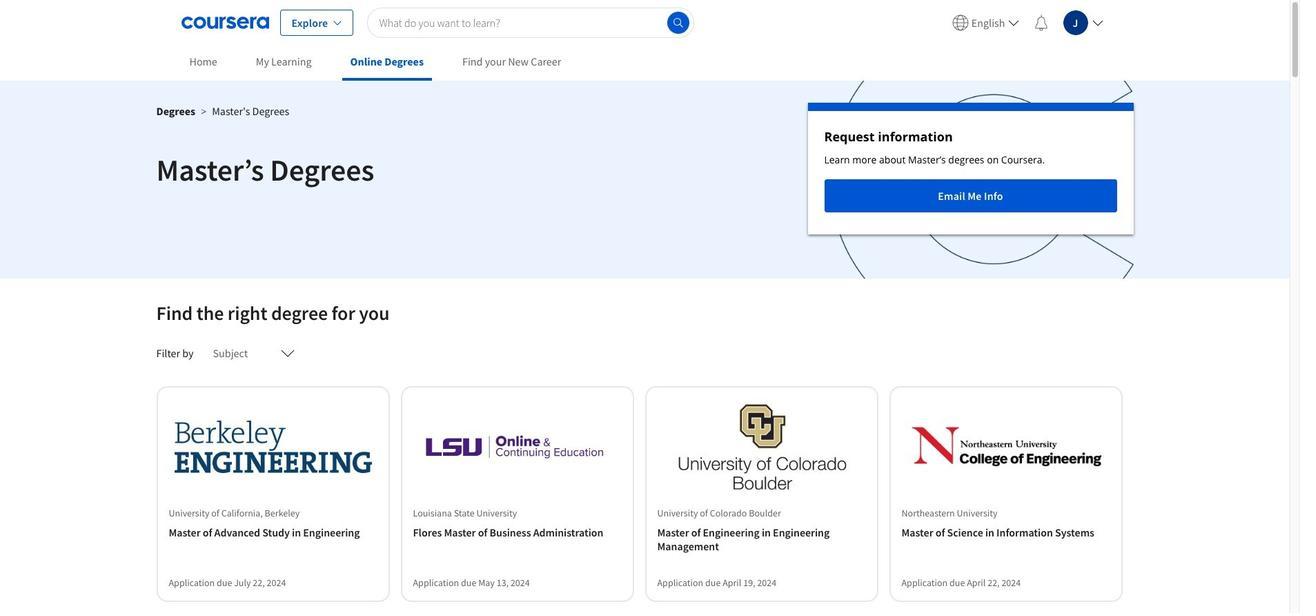 Task type: describe. For each thing, give the bounding box(es) containing it.
coursera image
[[181, 11, 269, 33]]



Task type: vqa. For each thing, say whether or not it's contained in the screenshot.
the 'Coursera' image
yes



Task type: locate. For each thing, give the bounding box(es) containing it.
None search field
[[367, 7, 694, 38]]

What do you want to learn? text field
[[367, 7, 694, 38]]

status
[[808, 103, 1134, 235]]



